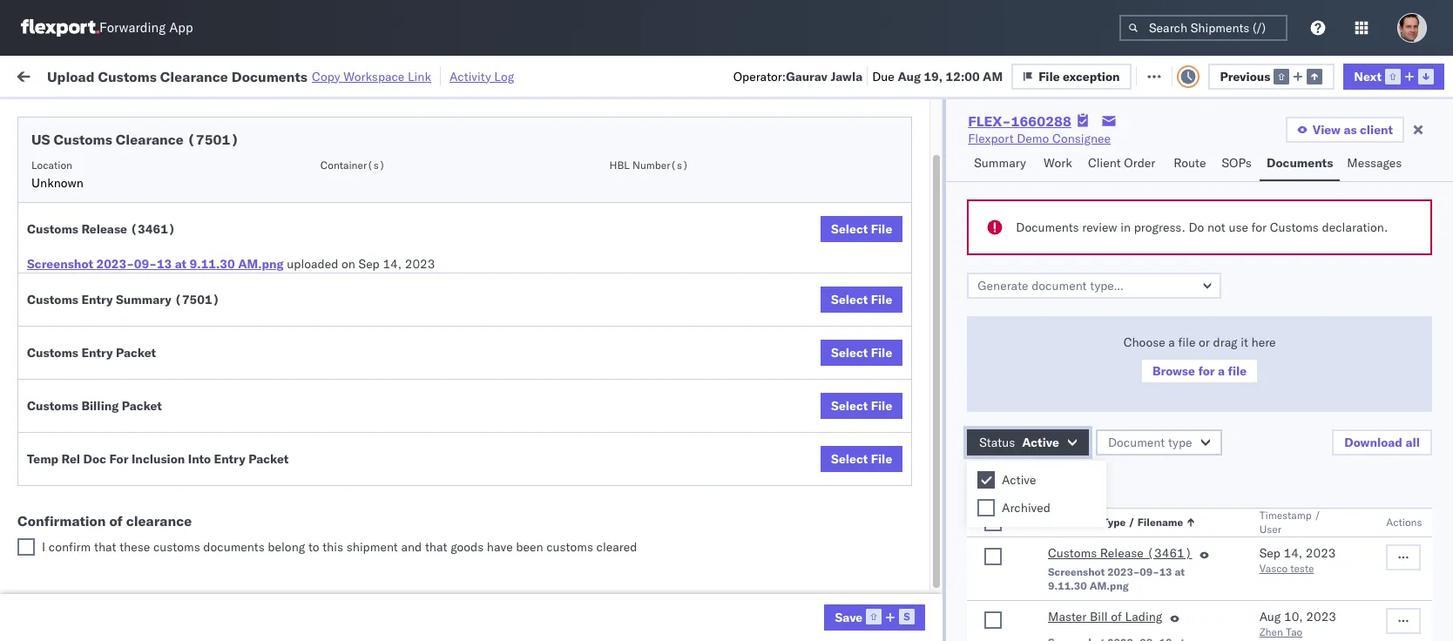 Task type: locate. For each thing, give the bounding box(es) containing it.
summary down flexport
[[975, 155, 1027, 171]]

flex-1889466 up 'archived'
[[962, 482, 1053, 497]]

log
[[495, 68, 514, 84]]

lhuu7894563, left 'type'
[[1074, 443, 1164, 458]]

1 vertical spatial packet
[[122, 398, 162, 414]]

3 appointment from the top
[[143, 442, 214, 458]]

ceau7522281, hlxu6269489, hlxu8034992 for 5th schedule pickup from los angeles, ca button from the bottom
[[1074, 213, 1344, 228]]

aug 10, 2023 zhen tao
[[1260, 609, 1337, 639]]

0 vertical spatial upload
[[47, 68, 95, 85]]

3 flex-1889466 from the top
[[962, 482, 1053, 497]]

that right and on the left bottom
[[425, 540, 448, 555]]

1 vertical spatial gaurav
[[1405, 175, 1444, 190]]

select file button for customs release (3461)
[[821, 216, 903, 242]]

(7501) for customs entry summary (7501)
[[175, 292, 220, 308]]

file for customs entry summary (7501)
[[871, 292, 893, 308]]

1 vertical spatial 13
[[1160, 566, 1173, 579]]

ja right messages button
[[1447, 175, 1454, 190]]

4 lhuu7894563, from the top
[[1074, 519, 1164, 535]]

09- up customs entry summary (7501)
[[134, 256, 157, 272]]

schedule pickup from los angeles, ca button up screenshot 2023-09-13 at 9.11.30 am.png link
[[40, 203, 248, 239]]

msdu7304509
[[1074, 558, 1163, 574]]

0 vertical spatial a
[[1169, 335, 1176, 350]]

schedule pickup from los angeles, ca link for 5th schedule pickup from los angeles, ca button from the bottom
[[40, 203, 248, 238]]

5 schedule from the top
[[40, 319, 92, 334]]

confirm for confirm delivery
[[40, 519, 85, 535]]

sep inside sep 14, 2023 vasco teste
[[1260, 546, 1281, 561]]

1 horizontal spatial sep
[[1260, 546, 1281, 561]]

2 schedule pickup from los angeles, ca from the top
[[40, 242, 235, 275]]

ca for schedule pickup from los angeles, ca link associated with 5th schedule pickup from los angeles, ca button from the bottom
[[40, 221, 57, 237]]

1 horizontal spatial file
[[1229, 363, 1247, 379]]

los up upload customs clearance documents link
[[164, 319, 184, 334]]

4 11:59 from the top
[[281, 443, 315, 459]]

entry right into
[[214, 452, 246, 467]]

1 vertical spatial upload
[[40, 357, 80, 373]]

schedule pickup from los angeles, ca link for 3rd schedule pickup from los angeles, ca button from the bottom
[[40, 318, 248, 353]]

select file for customs release (3461)
[[832, 221, 893, 237]]

los for second schedule pickup from los angeles, ca button from the bottom of the page
[[164, 395, 184, 411]]

ca inside confirm pickup from los angeles, ca
[[40, 489, 57, 505]]

maeu9408431
[[1187, 597, 1275, 612]]

ocean
[[684, 175, 720, 190], [798, 213, 833, 229], [798, 290, 833, 306], [533, 328, 569, 344], [684, 328, 720, 344], [798, 328, 833, 344], [533, 367, 569, 382], [684, 367, 720, 382], [798, 367, 833, 382], [798, 405, 833, 421], [798, 443, 833, 459], [533, 482, 569, 497], [684, 482, 720, 497], [798, 482, 833, 497]]

4 schedule pickup from los angeles, ca link from the top
[[40, 394, 248, 429]]

uetu5238478 for confirm pickup from los angeles, ca
[[1167, 481, 1252, 497]]

1 flex-1846748 from the top
[[962, 175, 1053, 190]]

2023- inside the screenshot 2023-09-13 at 9.11.30 am.png
[[1108, 566, 1140, 579]]

pickup down workitem button
[[95, 204, 132, 219]]

1 horizontal spatial 9.11.30
[[1049, 580, 1088, 593]]

0 vertical spatial packet
[[116, 345, 156, 361]]

schedule delivery appointment up confirm pickup from los angeles, ca
[[40, 442, 214, 458]]

2 vertical spatial ocean fcl
[[533, 482, 594, 497]]

file left or
[[1179, 335, 1196, 350]]

2 11:59 pm pdt, nov 4, 2022 from the top
[[281, 251, 441, 267]]

flex-1846748 button
[[934, 170, 1056, 195], [934, 170, 1056, 195], [934, 209, 1056, 233], [934, 209, 1056, 233], [934, 247, 1056, 272], [934, 247, 1056, 272], [934, 285, 1056, 310], [934, 285, 1056, 310], [934, 324, 1056, 348], [934, 324, 1056, 348], [934, 362, 1056, 387], [934, 362, 1056, 387]]

hlxu8034992 down here at the right bottom of the page
[[1259, 366, 1344, 382]]

2 hlxu8034992 from the top
[[1259, 213, 1344, 228]]

am.png inside the screenshot 2023-09-13 at 9.11.30 am.png
[[1090, 580, 1129, 593]]

0 vertical spatial (3461)
[[130, 221, 176, 237]]

ceau7522281, up choose on the bottom right
[[1074, 289, 1163, 305]]

flexport. image
[[21, 19, 99, 37]]

work
[[50, 63, 95, 88]]

confirmation of clearance
[[17, 513, 192, 530]]

11:59 pm pdt, nov 4, 2022
[[281, 175, 441, 190], [281, 251, 441, 267], [281, 328, 441, 344]]

container
[[1074, 135, 1120, 148]]

6 flex-1846748 from the top
[[962, 367, 1053, 382]]

client order
[[1089, 155, 1156, 171]]

0 vertical spatial file
[[1179, 335, 1196, 350]]

0 horizontal spatial 14,
[[383, 256, 402, 272]]

document left type
[[1049, 516, 1100, 529]]

Search Shipments (/) text field
[[1120, 15, 1288, 41]]

batch action button
[[1329, 62, 1443, 88]]

1 select file from the top
[[832, 221, 893, 237]]

from for schedule pickup from los angeles, ca link associated with first schedule pickup from los angeles, ca button from the bottom
[[136, 549, 161, 564]]

/ right type
[[1129, 516, 1135, 529]]

drag
[[1214, 335, 1238, 350]]

2 flex-1889466 from the top
[[962, 443, 1053, 459]]

1 schedule pickup from los angeles, ca link from the top
[[40, 203, 248, 238]]

4 schedule pickup from los angeles, ca from the top
[[40, 395, 235, 428]]

ceau7522281, for 3rd schedule pickup from los angeles, ca button from the bottom
[[1074, 328, 1163, 343]]

ca up upload customs clearance documents
[[40, 336, 57, 352]]

activity log button
[[450, 66, 514, 86]]

abcdefg78456546
[[1187, 405, 1304, 421], [1187, 443, 1304, 459], [1187, 520, 1304, 536]]

1 horizontal spatial 13
[[1160, 566, 1173, 579]]

5 schedule pickup from los angeles, ca button from the top
[[40, 548, 248, 584]]

omkar
[[1405, 251, 1442, 267]]

schedule pickup from los angeles, ca for first schedule pickup from los angeles, ca button from the bottom
[[40, 549, 235, 582]]

7 schedule from the top
[[40, 442, 92, 458]]

4:00
[[281, 482, 307, 497]]

1 vertical spatial (7501)
[[175, 292, 220, 308]]

3 fcl from the top
[[572, 482, 594, 497]]

5 1846748 from the top
[[1000, 328, 1053, 344]]

6 ceau7522281, from the top
[[1074, 366, 1163, 382]]

2 ceau7522281, from the top
[[1074, 213, 1163, 228]]

uetu5238478 for schedule pickup from los angeles, ca
[[1167, 404, 1252, 420]]

1 schedule pickup from los angeles, ca button from the top
[[40, 203, 248, 239]]

1 horizontal spatial 2023-
[[1108, 566, 1140, 579]]

3 lhuu7894563, from the top
[[1074, 481, 1164, 497]]

hbl
[[610, 159, 630, 172]]

1 vertical spatial schedule delivery appointment link
[[40, 288, 214, 306]]

los for the confirm pickup from los angeles, ca button
[[157, 472, 177, 488]]

clearance inside upload customs clearance documents
[[135, 357, 191, 373]]

appointment down workitem button
[[143, 174, 214, 190]]

2023 for sep 14, 2023
[[1306, 546, 1337, 561]]

select file for customs entry packet
[[832, 345, 893, 361]]

pst, up 4:00 pm pst, dec 23, 2022
[[340, 443, 366, 459]]

2 ca from the top
[[40, 259, 57, 275]]

9.11.30
[[190, 256, 235, 272], [1049, 580, 1088, 593]]

None checkbox
[[978, 472, 995, 489], [985, 514, 1003, 532], [985, 548, 1003, 566], [985, 612, 1003, 629], [978, 472, 995, 489], [985, 514, 1003, 532], [985, 548, 1003, 566], [985, 612, 1003, 629]]

1 flex-1889466 from the top
[[962, 405, 1053, 421]]

confirm down rel
[[40, 472, 85, 488]]

1 ca from the top
[[40, 221, 57, 237]]

1889466
[[1000, 405, 1053, 421], [1000, 443, 1053, 459], [1000, 482, 1053, 497], [1000, 520, 1053, 536]]

hlxu6269489, for second schedule pickup from los angeles, ca button from the top of the page
[[1167, 251, 1256, 267]]

1 pdt, from the top
[[340, 175, 367, 190]]

upload customs clearance documents button
[[40, 356, 248, 393]]

0 horizontal spatial on
[[342, 256, 356, 272]]

active
[[1023, 435, 1060, 451], [1002, 472, 1037, 488]]

flexport
[[969, 131, 1014, 146]]

2 vertical spatial 2023
[[1307, 609, 1337, 625]]

customs up ready
[[98, 68, 157, 85]]

screenshot up the "master"
[[1049, 566, 1105, 579]]

pst, for 4:00
[[332, 482, 359, 497]]

delivery
[[95, 174, 140, 190], [95, 289, 140, 305], [95, 442, 140, 458], [88, 519, 133, 535]]

2 vertical spatial schedule delivery appointment button
[[40, 441, 214, 461]]

2 vertical spatial pdt,
[[340, 328, 367, 344]]

pickup for second schedule pickup from los angeles, ca button from the bottom of the page
[[95, 395, 132, 411]]

1 vertical spatial pdt,
[[340, 251, 367, 267]]

2 vertical spatial appointment
[[143, 442, 214, 458]]

of inside master bill of lading link
[[1112, 609, 1123, 625]]

work right import
[[191, 68, 221, 83]]

1 vertical spatial 11:59 pm pdt, nov 4, 2022
[[281, 251, 441, 267]]

fcl
[[572, 328, 594, 344], [572, 367, 594, 382], [572, 482, 594, 497]]

lhuu7894563, up "customs release (3461)" link
[[1074, 519, 1164, 535]]

screenshot up customs entry summary (7501)
[[27, 256, 93, 272]]

customs entry summary (7501)
[[27, 292, 220, 308]]

dec left 23,
[[362, 482, 385, 497]]

2023-
[[96, 256, 134, 272], [1108, 566, 1140, 579]]

entry up customs billing packet
[[81, 345, 113, 361]]

3 select from the top
[[832, 345, 868, 361]]

3 1846748 from the top
[[1000, 251, 1053, 267]]

confirm
[[40, 472, 85, 488], [40, 519, 85, 535]]

2023 inside aug 10, 2023 zhen tao
[[1307, 609, 1337, 625]]

1 vertical spatial pst,
[[340, 443, 366, 459]]

1 schedule pickup from los angeles, ca from the top
[[40, 204, 235, 237]]

0 horizontal spatial work
[[191, 68, 221, 83]]

hlxu8034992 down "mbl/mawb numbers" button
[[1259, 174, 1344, 190]]

schedule pickup from los angeles, ca button up upload customs clearance documents link
[[40, 318, 248, 354]]

5 ceau7522281, hlxu6269489, hlxu8034992 from the top
[[1074, 328, 1344, 343]]

4 select file from the top
[[832, 398, 893, 414]]

angeles, for first schedule pickup from los angeles, ca button from the bottom
[[187, 549, 235, 564]]

angeles, for second schedule pickup from los angeles, ca button from the bottom of the page
[[187, 395, 235, 411]]

1 select from the top
[[832, 221, 868, 237]]

schedule delivery appointment button up confirm pickup from los angeles, ca
[[40, 441, 214, 461]]

flex-1846748 for second schedule pickup from los angeles, ca button from the top of the page
[[962, 251, 1053, 267]]

3 abcdefg78456546 from the top
[[1187, 520, 1304, 536]]

view
[[1313, 122, 1341, 138]]

1 horizontal spatial 14,
[[1284, 546, 1303, 561]]

0 horizontal spatial summary
[[116, 292, 172, 308]]

0 horizontal spatial of
[[109, 513, 123, 530]]

1 horizontal spatial of
[[1112, 609, 1123, 625]]

customs inside "customs release (3461)" link
[[1049, 546, 1098, 561]]

summary down screenshot 2023-09-13 at 9.11.30 am.png link
[[116, 292, 172, 308]]

1 that from the left
[[94, 540, 116, 555]]

sep right "uploaded"
[[359, 256, 380, 272]]

2 vertical spatial fcl
[[572, 482, 594, 497]]

flex-1889466 for schedule delivery appointment
[[962, 443, 1053, 459]]

ceau7522281, down client order button
[[1074, 213, 1163, 228]]

2 confirm from the top
[[40, 519, 85, 535]]

gaurav
[[786, 68, 828, 84], [1405, 175, 1444, 190], [1405, 213, 1444, 229]]

2 1846748 from the top
[[1000, 213, 1053, 229]]

confirm inside confirm pickup from los angeles, ca
[[40, 472, 85, 488]]

us
[[31, 131, 50, 148]]

13 up customs entry summary (7501)
[[157, 256, 172, 272]]

schedule pickup from los angeles, ca link up customs entry summary (7501)
[[40, 241, 248, 276]]

route
[[1174, 155, 1207, 171]]

0 vertical spatial 14,
[[383, 256, 402, 272]]

0 horizontal spatial 09-
[[134, 256, 157, 272]]

select file button for customs entry packet
[[821, 340, 903, 366]]

2023- up gvcu5265864
[[1108, 566, 1140, 579]]

sep up the 'vasco'
[[1260, 546, 1281, 561]]

flex-1889466 button
[[934, 401, 1056, 425], [934, 401, 1056, 425], [934, 439, 1056, 463], [934, 439, 1056, 463], [934, 477, 1056, 502], [934, 477, 1056, 502], [934, 516, 1056, 540], [934, 516, 1056, 540]]

demo
[[1017, 131, 1050, 146]]

confirm pickup from los angeles, ca button
[[40, 471, 248, 508]]

id
[[957, 142, 967, 155]]

1 fcl from the top
[[572, 328, 594, 344]]

for left work,
[[167, 108, 182, 121]]

this
[[323, 540, 343, 555]]

select file button for temp rel doc for inclusion into entry packet
[[821, 446, 903, 472]]

numbers for container numbers
[[1074, 149, 1117, 162]]

1 11:59 pm pdt, nov 4, 2022 from the top
[[281, 175, 441, 190]]

customs
[[153, 540, 200, 555], [547, 540, 594, 555]]

09- for screenshot 2023-09-13 at 9.11.30 am.png
[[1140, 566, 1160, 579]]

numbers inside button
[[1251, 142, 1294, 155]]

0 horizontal spatial for
[[167, 108, 182, 121]]

4 select from the top
[[832, 398, 868, 414]]

1 vertical spatial active
[[1002, 472, 1037, 488]]

hlxu6269489, for 3rd schedule pickup from los angeles, ca button from the bottom
[[1167, 328, 1256, 343]]

9.11.30 for screenshot 2023-09-13 at 9.11.30 am.png
[[1049, 580, 1088, 593]]

2022 for upload customs clearance documents button
[[409, 367, 440, 382]]

ja up sa
[[1447, 213, 1454, 229]]

0 vertical spatial sep
[[359, 256, 380, 272]]

here
[[1252, 335, 1277, 350]]

1 lhuu7894563, uetu5238478 from the top
[[1074, 404, 1252, 420]]

: for status
[[126, 108, 129, 121]]

customs release (3461)
[[27, 221, 176, 237], [1049, 546, 1193, 561]]

5 select from the top
[[832, 452, 868, 467]]

6 ceau7522281, hlxu6269489, hlxu8034992 from the top
[[1074, 366, 1344, 382]]

document
[[1109, 435, 1166, 451], [1049, 516, 1100, 529]]

3 ca from the top
[[40, 336, 57, 352]]

customs up the screenshot 2023-09-13 at 9.11.30 am.png
[[1049, 546, 1098, 561]]

6 ca from the top
[[40, 566, 57, 582]]

13 inside the screenshot 2023-09-13 at 9.11.30 am.png
[[1160, 566, 1173, 579]]

hlxu6269489,
[[1167, 174, 1256, 190], [1167, 213, 1256, 228], [1167, 251, 1256, 267], [1167, 289, 1256, 305], [1167, 328, 1256, 343], [1167, 366, 1256, 382]]

risk
[[361, 68, 382, 83]]

0 vertical spatial ja
[[1447, 175, 1454, 190]]

2 vertical spatial 11:59 pm pdt, nov 4, 2022
[[281, 328, 441, 344]]

5 schedule pickup from los angeles, ca link from the top
[[40, 548, 248, 583]]

select file for customs entry summary (7501)
[[832, 292, 893, 308]]

angeles, inside confirm pickup from los angeles, ca
[[180, 472, 228, 488]]

angeles, for second schedule pickup from los angeles, ca button from the top of the page
[[187, 242, 235, 258]]

2 vertical spatial for
[[1199, 363, 1216, 379]]

1 vertical spatial (3461)
[[1147, 546, 1193, 561]]

work inside 'button'
[[191, 68, 221, 83]]

los down inclusion
[[157, 472, 177, 488]]

1 horizontal spatial a
[[1219, 363, 1226, 379]]

0 vertical spatial fcl
[[572, 328, 594, 344]]

2 vertical spatial schedule delivery appointment
[[40, 442, 214, 458]]

1 ceau7522281, from the top
[[1074, 174, 1163, 190]]

appointment up confirm pickup from los angeles, ca link
[[143, 442, 214, 458]]

numbers inside container numbers
[[1074, 149, 1117, 162]]

1 vertical spatial summary
[[116, 292, 172, 308]]

schedule delivery appointment down workitem button
[[40, 174, 214, 190]]

2 resize handle column header from the left
[[443, 135, 464, 642]]

on right "uploaded"
[[342, 256, 356, 272]]

los up screenshot 2023-09-13 at 9.11.30 am.png link
[[164, 204, 184, 219]]

numbers
[[1251, 142, 1294, 155], [1074, 149, 1117, 162]]

2 select file from the top
[[832, 292, 893, 308]]

4 uetu5238478 from the top
[[1167, 519, 1252, 535]]

1846748
[[1000, 175, 1053, 190], [1000, 213, 1053, 229], [1000, 251, 1053, 267], [1000, 290, 1053, 306], [1000, 328, 1053, 344], [1000, 367, 1053, 382]]

user
[[1260, 523, 1282, 536]]

flex-1889466 for confirm pickup from los angeles, ca
[[962, 482, 1053, 497]]

dec
[[369, 443, 392, 459], [362, 482, 385, 497]]

file exception up 1660288
[[1039, 68, 1120, 84]]

los up customs entry summary (7501)
[[164, 242, 184, 258]]

5 ca from the top
[[40, 489, 57, 505]]

and
[[401, 540, 422, 555]]

location
[[31, 159, 72, 172]]

1846748 for 5th schedule pickup from los angeles, ca button from the bottom
[[1000, 213, 1053, 229]]

8 resize handle column header from the left
[[1158, 135, 1178, 642]]

3 ceau7522281, from the top
[[1074, 251, 1163, 267]]

bill
[[1090, 609, 1108, 625]]

2 lhuu7894563, from the top
[[1074, 443, 1164, 458]]

confirm inside 'button'
[[40, 519, 85, 535]]

hlxu8034992 down declaration.
[[1259, 251, 1344, 267]]

1 horizontal spatial summary
[[975, 155, 1027, 171]]

3 ocean fcl from the top
[[533, 482, 594, 497]]

0 horizontal spatial exception
[[1063, 68, 1120, 84]]

schedule pickup from los angeles, ca button down upload customs clearance documents button
[[40, 394, 248, 431]]

pdt, right "uploaded"
[[340, 251, 367, 267]]

4 ca from the top
[[40, 413, 57, 428]]

am.png up gvcu5265864
[[1090, 580, 1129, 593]]

0 vertical spatial 11:59 pm pdt, nov 4, 2022
[[281, 175, 441, 190]]

document type button
[[1096, 430, 1222, 456]]

1 vertical spatial abcdefg78456546
[[1187, 443, 1304, 459]]

a inside button
[[1219, 363, 1226, 379]]

schedule pickup from los angeles, ca down upload customs clearance documents button
[[40, 395, 235, 428]]

angeles,
[[187, 204, 235, 219], [187, 242, 235, 258], [187, 319, 235, 334], [187, 395, 235, 411], [180, 472, 228, 488], [187, 549, 235, 564]]

customs release (3461) up the screenshot 2023-09-13 at 9.11.30 am.png
[[1049, 546, 1193, 561]]

3 4, from the top
[[396, 328, 407, 344]]

1 vertical spatial schedule delivery appointment button
[[40, 288, 214, 307]]

pst, left 8,
[[340, 367, 366, 382]]

09- inside the screenshot 2023-09-13 at 9.11.30 am.png
[[1140, 566, 1160, 579]]

screenshot for screenshot 2023-09-13 at 9.11.30 am.png uploaded on sep 14, 2023
[[27, 256, 93, 272]]

actions down all
[[1387, 516, 1423, 529]]

1 vertical spatial 14,
[[1284, 546, 1303, 561]]

1 horizontal spatial /
[[1315, 509, 1322, 522]]

select for temp rel doc for inclusion into entry packet
[[832, 452, 868, 467]]

customs up billing
[[83, 357, 132, 373]]

pickup for the confirm pickup from los angeles, ca button
[[88, 472, 125, 488]]

pickup down upload customs clearance documents
[[95, 395, 132, 411]]

0 horizontal spatial a
[[1169, 335, 1176, 350]]

2 4, from the top
[[396, 251, 407, 267]]

flex-1893174
[[962, 558, 1053, 574]]

from up customs entry summary (7501)
[[136, 242, 161, 258]]

actions down client
[[1389, 142, 1425, 155]]

into
[[188, 452, 211, 467]]

0 horizontal spatial 9.11.30
[[190, 256, 235, 272]]

Generate document type... text field
[[968, 273, 1222, 299]]

2 vertical spatial clearance
[[135, 357, 191, 373]]

am.png for screenshot 2023-09-13 at 9.11.30 am.png
[[1090, 580, 1129, 593]]

los for second schedule pickup from los angeles, ca button from the top of the page
[[164, 242, 184, 258]]

3 test123456 from the top
[[1187, 251, 1261, 267]]

0 vertical spatial 9.11.30
[[190, 256, 235, 272]]

ceau7522281, hlxu6269489, hlxu8034992 for upload customs clearance documents button
[[1074, 366, 1344, 382]]

from down 'temp rel doc for inclusion into entry packet'
[[129, 472, 154, 488]]

flex-1660288 link
[[969, 112, 1072, 130]]

forwarding app link
[[21, 19, 193, 37]]

1 4, from the top
[[396, 175, 407, 190]]

1 vertical spatial entry
[[81, 345, 113, 361]]

delivery inside 'button'
[[88, 519, 133, 535]]

schedule pickup from los angeles, ca down customs entry summary (7501)
[[40, 319, 235, 352]]

pdt, for gaurav
[[340, 175, 367, 190]]

lhuu7894563,
[[1074, 404, 1164, 420], [1074, 443, 1164, 458], [1074, 481, 1164, 497], [1074, 519, 1164, 535]]

5 ceau7522281, from the top
[[1074, 328, 1163, 343]]

customs left billing
[[27, 398, 78, 414]]

schedule pickup from los angeles, ca for second schedule pickup from los angeles, ca button from the top of the page
[[40, 242, 235, 275]]

los inside confirm pickup from los angeles, ca
[[157, 472, 177, 488]]

1 schedule delivery appointment from the top
[[40, 174, 214, 190]]

type
[[1169, 435, 1193, 451]]

schedule pickup from los angeles, ca link down upload customs clearance documents button
[[40, 394, 248, 429]]

abcdefg78456546 for schedule delivery appointment
[[1187, 443, 1304, 459]]

resize handle column header
[[249, 135, 270, 642], [443, 135, 464, 642], [504, 135, 525, 642], [617, 135, 638, 642], [730, 135, 751, 642], [905, 135, 926, 642], [1044, 135, 1065, 642], [1158, 135, 1178, 642], [1375, 135, 1396, 642], [1409, 135, 1430, 642]]

upload up customs billing packet
[[40, 357, 80, 373]]

0 horizontal spatial screenshot
[[27, 256, 93, 272]]

2 test123456 from the top
[[1187, 213, 1261, 229]]

0 horizontal spatial document
[[1049, 516, 1100, 529]]

select file for temp rel doc for inclusion into entry packet
[[832, 452, 893, 467]]

3 select file button from the top
[[821, 340, 903, 366]]

flex-
[[969, 112, 1012, 130], [962, 175, 1000, 190], [962, 213, 1000, 229], [962, 251, 1000, 267], [962, 290, 1000, 306], [962, 328, 1000, 344], [962, 367, 1000, 382], [962, 405, 1000, 421], [962, 443, 1000, 459], [962, 482, 1000, 497], [962, 520, 1000, 536], [962, 558, 1000, 574], [962, 597, 1000, 612]]

pst, for 11:59
[[340, 443, 366, 459]]

0 vertical spatial work
[[191, 68, 221, 83]]

0 vertical spatial (7501)
[[187, 131, 239, 148]]

2 : from the left
[[405, 108, 408, 121]]

2 vertical spatial 4,
[[396, 328, 407, 344]]

/ right the timestamp
[[1315, 509, 1322, 522]]

doc
[[83, 452, 106, 467]]

abcdefg78456546 down browse for a file
[[1187, 405, 1304, 421]]

1 horizontal spatial screenshot
[[1049, 566, 1105, 579]]

0 horizontal spatial status
[[96, 108, 126, 121]]

0 vertical spatial abcdefg78456546
[[1187, 405, 1304, 421]]

1 confirm from the top
[[40, 472, 85, 488]]

3 schedule delivery appointment button from the top
[[40, 441, 214, 461]]

1 horizontal spatial customs release (3461)
[[1049, 546, 1193, 561]]

11:00
[[281, 367, 315, 382]]

0 vertical spatial pdt,
[[340, 175, 367, 190]]

from for schedule pickup from los angeles, ca link associated with 5th schedule pickup from los angeles, ca button from the bottom
[[136, 204, 161, 219]]

1 vertical spatial document
[[1049, 516, 1100, 529]]

1 vertical spatial at
[[175, 256, 187, 272]]

schedule pickup from los angeles, ca for 5th schedule pickup from los angeles, ca button from the bottom
[[40, 204, 235, 237]]

0 vertical spatial active
[[1023, 435, 1060, 451]]

ceau7522281, down choose on the bottom right
[[1074, 366, 1163, 382]]

1 ocean fcl from the top
[[533, 328, 594, 344]]

upload for upload customs clearance documents
[[40, 357, 80, 373]]

hlxu8034992 for 3rd schedule pickup from los angeles, ca button from the bottom
[[1259, 328, 1344, 343]]

document left 'type'
[[1109, 435, 1166, 451]]

1 vertical spatial appointment
[[143, 289, 214, 305]]

screenshot inside the screenshot 2023-09-13 at 9.11.30 am.png
[[1049, 566, 1105, 579]]

pickup inside confirm pickup from los angeles, ca
[[88, 472, 125, 488]]

pickup down the doc in the bottom of the page
[[88, 472, 125, 488]]

14, up teste
[[1284, 546, 1303, 561]]

packet down upload customs clearance documents button
[[122, 398, 162, 414]]

entry for summary
[[81, 292, 113, 308]]

active up 'archived'
[[1002, 472, 1037, 488]]

1889466 down 'archived'
[[1000, 520, 1053, 536]]

schedule pickup from los angeles, ca link for first schedule pickup from los angeles, ca button from the bottom
[[40, 548, 248, 583]]

pickup up customs entry summary (7501)
[[95, 242, 132, 258]]

status up us customs clearance (7501)
[[96, 108, 126, 121]]

0 vertical spatial summary
[[975, 155, 1027, 171]]

work inside button
[[1044, 155, 1073, 171]]

lhuu7894563, for confirm pickup from los angeles, ca
[[1074, 481, 1164, 497]]

ceau7522281, down client order
[[1074, 174, 1163, 190]]

gvcu5265864
[[1074, 596, 1160, 612]]

0 vertical spatial status
[[96, 108, 126, 121]]

1 vertical spatial ja
[[1447, 213, 1454, 229]]

previous
[[1221, 68, 1271, 84]]

work down flexport demo consignee on the right of page
[[1044, 155, 1073, 171]]

2 abcdefg78456546 from the top
[[1187, 443, 1304, 459]]

1 vertical spatial schedule delivery appointment
[[40, 289, 214, 305]]

maeu9736123
[[1187, 558, 1275, 574]]

ca for confirm pickup from los angeles, ca link
[[40, 489, 57, 505]]

lagerfeld
[[935, 597, 987, 612]]

pdt, for omkar
[[340, 251, 367, 267]]

1 lhuu7894563, from the top
[[1074, 404, 1164, 420]]

13 for screenshot 2023-09-13 at 9.11.30 am.png uploaded on sep 14, 2023
[[157, 256, 172, 272]]

los down upload customs clearance documents button
[[164, 395, 184, 411]]

2 appointment from the top
[[143, 289, 214, 305]]

schedule pickup from los angeles, ca link up upload customs clearance documents link
[[40, 318, 248, 353]]

2 schedule delivery appointment link from the top
[[40, 288, 214, 306]]

by:
[[63, 107, 80, 122]]

at inside the screenshot 2023-09-13 at 9.11.30 am.png
[[1175, 566, 1185, 579]]

ca up customs entry summary (7501)
[[40, 259, 57, 275]]

0 vertical spatial on
[[427, 68, 441, 83]]

release up screenshot 2023-09-13 at 9.11.30 am.png link
[[81, 221, 127, 237]]

1 horizontal spatial file exception
[[1156, 68, 1237, 83]]

am.png left "uploaded"
[[238, 256, 284, 272]]

pickup down confirmation of clearance
[[95, 549, 132, 564]]

2 horizontal spatial for
[[1252, 220, 1267, 235]]

5 hlxu8034992 from the top
[[1259, 328, 1344, 343]]

11:59 pm pdt, nov 4, 2022 for gaurav
[[281, 175, 441, 190]]

1 vertical spatial work
[[1044, 155, 1073, 171]]

abcdefg78456546 up the timestamp
[[1187, 443, 1304, 459]]

status : ready for work, blocked, in progress
[[96, 108, 317, 121]]

forwarding app
[[99, 20, 193, 36]]

ceau7522281, for upload customs clearance documents button
[[1074, 366, 1163, 382]]

3 schedule pickup from los angeles, ca from the top
[[40, 319, 235, 352]]

from for schedule pickup from los angeles, ca link for second schedule pickup from los angeles, ca button from the top of the page
[[136, 242, 161, 258]]

container numbers
[[1074, 135, 1120, 162]]

appointment for first schedule delivery appointment link from the bottom
[[143, 442, 214, 458]]

0 horizontal spatial file exception
[[1039, 68, 1120, 84]]

flex-1660288
[[969, 112, 1072, 130]]

0 vertical spatial dec
[[369, 443, 392, 459]]

unknown
[[31, 175, 84, 191]]

been
[[516, 540, 544, 555]]

at for screenshot 2023-09-13 at 9.11.30 am.png uploaded on sep 14, 2023
[[175, 256, 187, 272]]

9.11.30 inside the screenshot 2023-09-13 at 9.11.30 am.png
[[1049, 580, 1088, 593]]

0 vertical spatial release
[[81, 221, 127, 237]]

at left maeu9736123
[[1175, 566, 1185, 579]]

from inside confirm pickup from los angeles, ca
[[129, 472, 154, 488]]

entry up customs entry packet
[[81, 292, 113, 308]]

flexport demo consignee
[[969, 131, 1111, 146]]

upload inside upload customs clearance documents
[[40, 357, 80, 373]]

5 schedule pickup from los angeles, ca from the top
[[40, 549, 235, 582]]

am.png for screenshot 2023-09-13 at 9.11.30 am.png uploaded on sep 14, 2023
[[238, 256, 284, 272]]

document inside 'document type / filename' button
[[1049, 516, 1100, 529]]

0 vertical spatial ocean fcl
[[533, 328, 594, 344]]

release up the screenshot 2023-09-13 at 9.11.30 am.png
[[1101, 546, 1144, 561]]

ocean fcl for 11:00 pm pst, nov 8, 2022
[[533, 367, 594, 382]]

these
[[120, 540, 150, 555]]

uetu5238478 up 'type'
[[1167, 404, 1252, 420]]

0 horizontal spatial sep
[[359, 256, 380, 272]]

documents up customs billing packet
[[40, 374, 103, 390]]

2022 for 3rd schedule pickup from los angeles, ca button from the bottom
[[410, 328, 441, 344]]

release
[[81, 221, 127, 237], [1101, 546, 1144, 561]]

ca down unknown
[[40, 221, 57, 237]]

∙
[[1055, 474, 1063, 490]]

0 vertical spatial 4,
[[396, 175, 407, 190]]

confirm for confirm pickup from los angeles, ca
[[40, 472, 85, 488]]

schedule delivery appointment down screenshot 2023-09-13 at 9.11.30 am.png link
[[40, 289, 214, 305]]

1 vertical spatial actions
[[1387, 516, 1423, 529]]

-
[[899, 597, 906, 612]]

4 flex-1889466 from the top
[[962, 520, 1053, 536]]

customs down by:
[[54, 131, 112, 148]]

2023 inside sep 14, 2023 vasco teste
[[1306, 546, 1337, 561]]

2 vertical spatial abcdefg78456546
[[1187, 520, 1304, 536]]

upload customs clearance documents
[[40, 357, 191, 390]]

6 hlxu8034992 from the top
[[1259, 366, 1344, 382]]

(3461) up screenshot 2023-09-13 at 9.11.30 am.png link
[[130, 221, 176, 237]]

14, inside sep 14, 2023 vasco teste
[[1284, 546, 1303, 561]]

flex-1846748 for upload customs clearance documents button
[[962, 367, 1053, 382]]

2 1889466 from the top
[[1000, 443, 1053, 459]]

1 vertical spatial 9.11.30
[[1049, 580, 1088, 593]]

packet for customs entry packet
[[116, 345, 156, 361]]

3 1889466 from the top
[[1000, 482, 1053, 497]]

download all
[[1345, 435, 1421, 451]]

1 vertical spatial on
[[342, 256, 356, 272]]

1 horizontal spatial for
[[1199, 363, 1216, 379]]

2 pdt, from the top
[[340, 251, 367, 267]]

test123456 for second schedule pickup from los angeles, ca button from the top of the page
[[1187, 251, 1261, 267]]

1 11:59 from the top
[[281, 175, 315, 190]]

13
[[157, 256, 172, 272], [1160, 566, 1173, 579]]

None checkbox
[[978, 499, 995, 517], [17, 539, 35, 556], [978, 499, 995, 517], [17, 539, 35, 556]]

0 vertical spatial 09-
[[134, 256, 157, 272]]

2 select file button from the top
[[821, 287, 903, 313]]

schedule pickup from los angeles, ca link up screenshot 2023-09-13 at 9.11.30 am.png link
[[40, 203, 248, 238]]

numbers for mbl/mawb numbers
[[1251, 142, 1294, 155]]

schedule pickup from los angeles, ca link for second schedule pickup from los angeles, ca button from the top of the page
[[40, 241, 248, 276]]

document inside document type button
[[1109, 435, 1166, 451]]

0 vertical spatial clearance
[[160, 68, 228, 85]]

upload up by:
[[47, 68, 95, 85]]



Task type: vqa. For each thing, say whether or not it's contained in the screenshot.
BOL Button
no



Task type: describe. For each thing, give the bounding box(es) containing it.
3 resize handle column header from the left
[[504, 135, 525, 642]]

action
[[1393, 68, 1431, 83]]

4 1846748 from the top
[[1000, 290, 1053, 306]]

2 customs from the left
[[547, 540, 594, 555]]

2 schedule delivery appointment button from the top
[[40, 288, 214, 307]]

activity
[[450, 68, 491, 84]]

11:59 pm pdt, nov 4, 2022 for omkar
[[281, 251, 441, 267]]

summary inside button
[[975, 155, 1027, 171]]

customs entry packet
[[27, 345, 156, 361]]

select for customs billing packet
[[832, 398, 868, 414]]

delivery down screenshot 2023-09-13 at 9.11.30 am.png link
[[95, 289, 140, 305]]

4 hlxu8034992 from the top
[[1259, 289, 1344, 305]]

angeles, for 3rd schedule pickup from los angeles, ca button from the bottom
[[187, 319, 235, 334]]

upload customs clearance documents copy workspace link
[[47, 68, 431, 85]]

1 horizontal spatial at
[[347, 68, 358, 83]]

flex-1846748 for 5th schedule pickup from los angeles, ca button from the bottom
[[962, 213, 1053, 229]]

ceau7522281, hlxu6269489, hlxu8034992 for second schedule pickup from los angeles, ca button from the top of the page
[[1074, 251, 1344, 267]]

temp rel doc for inclusion into entry packet
[[27, 452, 289, 467]]

1893174
[[1000, 558, 1053, 574]]

belong
[[268, 540, 305, 555]]

lhuu7894563, uetu5238478 for schedule pickup from los angeles, ca
[[1074, 404, 1252, 420]]

i confirm that these customs documents belong to this shipment and that goods have been customs cleared
[[42, 540, 638, 555]]

09- for screenshot 2023-09-13 at 9.11.30 am.png uploaded on sep 14, 2023
[[134, 256, 157, 272]]

message
[[235, 68, 284, 83]]

pickup for 3rd schedule pickup from los angeles, ca button from the bottom
[[95, 319, 132, 334]]

lhuu7894563, uetu5238478 for confirm pickup from los angeles, ca
[[1074, 481, 1252, 497]]

lhuu7894563, for schedule pickup from los angeles, ca
[[1074, 404, 1164, 420]]

1 schedule from the top
[[40, 174, 92, 190]]

10 resize handle column header from the left
[[1409, 135, 1430, 642]]

2 vertical spatial gaurav
[[1405, 213, 1444, 229]]

1 ceau7522281, hlxu6269489, hlxu8034992 from the top
[[1074, 174, 1344, 190]]

all
[[1406, 435, 1421, 451]]

confirm pickup from los angeles, ca
[[40, 472, 228, 505]]

filename
[[1138, 516, 1184, 529]]

from for confirm pickup from los angeles, ca link
[[129, 472, 154, 488]]

batch
[[1356, 68, 1390, 83]]

2130387
[[1000, 597, 1053, 612]]

flex id button
[[926, 139, 1048, 156]]

archived
[[1002, 500, 1051, 516]]

3 pdt, from the top
[[340, 328, 367, 344]]

0 vertical spatial customs release (3461)
[[27, 221, 176, 237]]

1 schedule delivery appointment link from the top
[[40, 173, 214, 190]]

save
[[835, 610, 863, 626]]

packet for customs billing packet
[[122, 398, 162, 414]]

entry for packet
[[81, 345, 113, 361]]

4 flex-1846748 from the top
[[962, 290, 1053, 306]]

3 schedule delivery appointment from the top
[[40, 442, 214, 458]]

vasco
[[1260, 562, 1288, 575]]

workitem button
[[10, 139, 253, 156]]

screenshot 2023-09-13 at 9.11.30 am.png uploaded on sep 14, 2023
[[27, 256, 435, 272]]

ca for schedule pickup from los angeles, ca link for second schedule pickup from los angeles, ca button from the top of the page
[[40, 259, 57, 275]]

1846748 for upload customs clearance documents button
[[1000, 367, 1053, 382]]

view as client button
[[1286, 117, 1405, 143]]

2022 for the confirm pickup from los angeles, ca button
[[410, 482, 440, 497]]

5 resize handle column header from the left
[[730, 135, 751, 642]]

pm for second schedule pickup from los angeles, ca button from the top of the page
[[318, 251, 337, 267]]

10,
[[1285, 609, 1304, 625]]

9 resize handle column header from the left
[[1375, 135, 1396, 642]]

6 resize handle column header from the left
[[905, 135, 926, 642]]

am
[[983, 68, 1003, 84]]

1889466 for schedule pickup from los angeles, ca
[[1000, 405, 1053, 421]]

1 1846748 from the top
[[1000, 175, 1053, 190]]

route button
[[1167, 147, 1215, 181]]

it
[[1241, 335, 1249, 350]]

abcdefg78456546 for schedule pickup from los angeles, ca
[[1187, 405, 1304, 421]]

4 ceau7522281, hlxu6269489, hlxu8034992 from the top
[[1074, 289, 1344, 305]]

uploaded
[[968, 474, 1024, 490]]

activity log
[[450, 68, 514, 84]]

pst, for 11:00
[[340, 367, 366, 382]]

1 hlxu6269489, from the top
[[1167, 174, 1256, 190]]

download
[[1345, 435, 1403, 451]]

forwarding
[[99, 20, 166, 36]]

12:00
[[946, 68, 980, 84]]

appointment for third schedule delivery appointment link from the bottom
[[143, 174, 214, 190]]

2 vertical spatial packet
[[249, 452, 289, 467]]

appointment for second schedule delivery appointment link from the bottom of the page
[[143, 289, 214, 305]]

type
[[1103, 516, 1126, 529]]

1 ja from the top
[[1447, 175, 1454, 190]]

timestamp / user
[[1260, 509, 1322, 536]]

aug inside aug 10, 2023 zhen tao
[[1260, 609, 1282, 625]]

0 horizontal spatial aug
[[898, 68, 921, 84]]

status for status : ready for work, blocked, in progress
[[96, 108, 126, 121]]

ocean fcl for 4:00 pm pst, dec 23, 2022
[[533, 482, 594, 497]]

teste
[[1291, 562, 1315, 575]]

jaehyung
[[1405, 597, 1454, 612]]

1 vertical spatial customs release (3461)
[[1049, 546, 1193, 561]]

documents up 'in'
[[232, 68, 308, 85]]

4 schedule pickup from los angeles, ca button from the top
[[40, 394, 248, 431]]

use
[[1229, 220, 1249, 235]]

integration
[[760, 597, 820, 612]]

uetu5238478 for schedule delivery appointment
[[1167, 443, 1252, 458]]

clearance
[[126, 513, 192, 530]]

import work
[[148, 68, 221, 83]]

to
[[308, 540, 319, 555]]

0 vertical spatial actions
[[1389, 142, 1425, 155]]

4 test123456 from the top
[[1187, 290, 1261, 306]]

4 ceau7522281, from the top
[[1074, 289, 1163, 305]]

0 vertical spatial for
[[167, 108, 182, 121]]

nov right "uploaded"
[[370, 251, 393, 267]]

confirmation
[[17, 513, 106, 530]]

customs up customs entry packet
[[27, 292, 78, 308]]

/ inside button
[[1129, 516, 1135, 529]]

customs inside upload customs clearance documents
[[83, 357, 132, 373]]

upload for upload customs clearance documents copy workspace link
[[47, 68, 95, 85]]

customs right use
[[1271, 220, 1320, 235]]

file inside button
[[1229, 363, 1247, 379]]

hlxu6269489, for 5th schedule pickup from los angeles, ca button from the bottom
[[1167, 213, 1256, 228]]

1 test123456 from the top
[[1187, 175, 1261, 190]]

goods
[[451, 540, 484, 555]]

0 vertical spatial 2023
[[405, 256, 435, 272]]

master bill of lading link
[[1049, 608, 1163, 629]]

3 schedule from the top
[[40, 242, 92, 258]]

app
[[169, 20, 193, 36]]

do
[[1189, 220, 1205, 235]]

temp
[[27, 452, 59, 467]]

lhuu7894563, for schedule delivery appointment
[[1074, 443, 1164, 458]]

1 vertical spatial release
[[1101, 546, 1144, 561]]

screenshot 2023-09-13 at 9.11.30 am.png
[[1049, 566, 1185, 593]]

2023- for screenshot 2023-09-13 at 9.11.30 am.png
[[1108, 566, 1140, 579]]

8 schedule from the top
[[40, 549, 92, 564]]

from for schedule pickup from los angeles, ca link associated with second schedule pickup from los angeles, ca button from the bottom of the page
[[136, 395, 161, 411]]

filtered
[[17, 107, 60, 122]]

fcl for 11:59 pm pdt, nov 4, 2022
[[572, 328, 594, 344]]

2 that from the left
[[425, 540, 448, 555]]

messages
[[1348, 155, 1403, 171]]

documents left review on the right top of the page
[[1017, 220, 1080, 235]]

pickup for first schedule pickup from los angeles, ca button from the bottom
[[95, 549, 132, 564]]

0 horizontal spatial file
[[1179, 335, 1196, 350]]

4 lhuu7894563, uetu5238478 from the top
[[1074, 519, 1252, 535]]

hlxu8034992 for upload customs clearance documents button
[[1259, 366, 1344, 382]]

import work button
[[141, 56, 228, 95]]

inclusion
[[132, 452, 185, 467]]

track
[[444, 68, 473, 83]]

select for customs entry packet
[[832, 345, 868, 361]]

from for schedule pickup from los angeles, ca link associated with 3rd schedule pickup from los angeles, ca button from the bottom
[[136, 319, 161, 334]]

/ inside timestamp / user
[[1315, 509, 1322, 522]]

hlxu8034992 for 5th schedule pickup from los angeles, ca button from the bottom
[[1259, 213, 1344, 228]]

1 customs from the left
[[153, 540, 200, 555]]

next button
[[1344, 63, 1445, 89]]

nov left 8,
[[369, 367, 392, 382]]

2 vertical spatial entry
[[214, 452, 246, 467]]

2 gaurav ja from the top
[[1405, 213, 1454, 229]]

13 for screenshot 2023-09-13 at 9.11.30 am.png
[[1160, 566, 1173, 579]]

select for customs release (3461)
[[832, 221, 868, 237]]

3 11:59 from the top
[[281, 328, 315, 344]]

client order button
[[1082, 147, 1167, 181]]

7 resize handle column header from the left
[[1044, 135, 1065, 642]]

status for status active
[[980, 435, 1016, 451]]

snoozed : no
[[365, 108, 427, 121]]

uploaded
[[287, 256, 339, 272]]

1 gaurav ja from the top
[[1405, 175, 1454, 190]]

flex
[[934, 142, 954, 155]]

fcl for 4:00 pm pst, dec 23, 2022
[[572, 482, 594, 497]]

not
[[1208, 220, 1226, 235]]

choose
[[1124, 335, 1166, 350]]

2 schedule delivery appointment from the top
[[40, 289, 214, 305]]

schedule pickup from los angeles, ca for 3rd schedule pickup from los angeles, ca button from the bottom
[[40, 319, 235, 352]]

omkar sa
[[1405, 251, 1454, 267]]

lhuu7894563, uetu5238478 for schedule delivery appointment
[[1074, 443, 1252, 458]]

1 vertical spatial for
[[1252, 220, 1267, 235]]

4 resize handle column header from the left
[[617, 135, 638, 642]]

documents inside upload customs clearance documents
[[40, 374, 103, 390]]

2 schedule pickup from los angeles, ca button from the top
[[40, 241, 248, 278]]

1 schedule delivery appointment button from the top
[[40, 173, 214, 192]]

1 horizontal spatial exception
[[1180, 68, 1237, 83]]

due aug 19, 12:00 am
[[873, 68, 1003, 84]]

choose a file or drag it here
[[1124, 335, 1277, 350]]

1 resize handle column header from the left
[[249, 135, 270, 642]]

pickup for 5th schedule pickup from los angeles, ca button from the bottom
[[95, 204, 132, 219]]

delivery up confirm pickup from los angeles, ca
[[95, 442, 140, 458]]

in
[[1121, 220, 1131, 235]]

3 11:59 pm pdt, nov 4, 2022 from the top
[[281, 328, 441, 344]]

hlxu8034992 for second schedule pickup from los angeles, ca button from the top of the page
[[1259, 251, 1344, 267]]

1889466 for confirm pickup from los angeles, ca
[[1000, 482, 1053, 497]]

1 hlxu8034992 from the top
[[1259, 174, 1344, 190]]

2022 for second schedule pickup from los angeles, ca button from the top of the page
[[410, 251, 441, 267]]

schedule pickup from los angeles, ca for second schedule pickup from los angeles, ca button from the bottom of the page
[[40, 395, 235, 428]]

19,
[[924, 68, 943, 84]]

nov up the 11:00 pm pst, nov 8, 2022
[[370, 328, 393, 344]]

file for customs release (3461)
[[871, 221, 893, 237]]

timestamp
[[1260, 509, 1312, 522]]

document for document type / filename
[[1049, 516, 1100, 529]]

angeles, for 5th schedule pickup from los angeles, ca button from the bottom
[[187, 204, 235, 219]]

4 hlxu6269489, from the top
[[1167, 289, 1256, 305]]

review
[[1083, 220, 1118, 235]]

delivery down workitem button
[[95, 174, 140, 190]]

container numbers button
[[1065, 132, 1161, 163]]

shipment
[[347, 540, 398, 555]]

hlxu6269489, for upload customs clearance documents button
[[1167, 366, 1256, 382]]

1889466 for schedule delivery appointment
[[1000, 443, 1053, 459]]

documents down view
[[1267, 155, 1334, 171]]

client
[[1089, 155, 1122, 171]]

ca for schedule pickup from los angeles, ca link associated with 3rd schedule pickup from los angeles, ca button from the bottom
[[40, 336, 57, 352]]

messages button
[[1341, 147, 1412, 181]]

rel
[[62, 452, 80, 467]]

flex-1846748 for 3rd schedule pickup from los angeles, ca button from the bottom
[[962, 328, 1053, 344]]

3 schedule pickup from los angeles, ca button from the top
[[40, 318, 248, 354]]

0 vertical spatial gaurav
[[786, 68, 828, 84]]

13,
[[395, 443, 414, 459]]

4:00 pm pst, dec 23, 2022
[[281, 482, 440, 497]]

760 at risk
[[321, 68, 382, 83]]

customs down unknown
[[27, 221, 78, 237]]

for inside button
[[1199, 363, 1216, 379]]

3 schedule delivery appointment link from the top
[[40, 441, 214, 459]]

0 horizontal spatial (3461)
[[130, 221, 176, 237]]

pm for the confirm pickup from los angeles, ca button
[[310, 482, 329, 497]]

confirm delivery
[[40, 519, 133, 535]]

zhen
[[1260, 626, 1284, 639]]

documents review in progress. do not use for customs declaration.
[[1017, 220, 1389, 235]]

sep 14, 2023 vasco teste
[[1260, 546, 1337, 575]]

file for customs entry packet
[[871, 345, 893, 361]]

2 11:59 from the top
[[281, 251, 315, 267]]

pm for upload customs clearance documents button
[[318, 367, 337, 382]]

pm for 3rd schedule pickup from los angeles, ca button from the bottom
[[318, 328, 337, 344]]

flex-1889466 for schedule pickup from los angeles, ca
[[962, 405, 1053, 421]]

nov down container(s)
[[370, 175, 393, 190]]

lading
[[1126, 609, 1163, 625]]

operator:
[[734, 68, 786, 84]]

customs up customs billing packet
[[27, 345, 78, 361]]

2023 for aug 10, 2023
[[1307, 609, 1337, 625]]

uploaded files ∙ 2
[[968, 474, 1074, 490]]

timestamp / user button
[[1257, 506, 1352, 537]]

document for document type
[[1109, 435, 1166, 451]]

number(s)
[[633, 159, 689, 172]]

due
[[873, 68, 895, 84]]

Search Work text field
[[867, 62, 1057, 88]]

summary button
[[968, 147, 1037, 181]]

1 horizontal spatial on
[[427, 68, 441, 83]]

next
[[1355, 68, 1382, 84]]

test123456 for upload customs clearance documents button
[[1187, 367, 1261, 382]]

sops button
[[1215, 147, 1260, 181]]

fcl for 11:00 pm pst, nov 8, 2022
[[572, 367, 594, 382]]

4 1889466 from the top
[[1000, 520, 1053, 536]]

schedule pickup from los angeles, ca link for second schedule pickup from los angeles, ca button from the bottom of the page
[[40, 394, 248, 429]]

4 schedule from the top
[[40, 289, 92, 305]]

clearance for us customs clearance (7501)
[[116, 131, 184, 148]]

select file for customs billing packet
[[832, 398, 893, 414]]

select file button for customs billing packet
[[821, 393, 903, 419]]

2 ja from the top
[[1447, 213, 1454, 229]]

6 schedule from the top
[[40, 395, 92, 411]]

document type / filename button
[[1045, 513, 1225, 530]]

screenshot for screenshot 2023-09-13 at 9.11.30 am.png
[[1049, 566, 1105, 579]]

dec for 13,
[[369, 443, 392, 459]]

2 schedule from the top
[[40, 204, 92, 219]]

my work
[[17, 63, 95, 88]]



